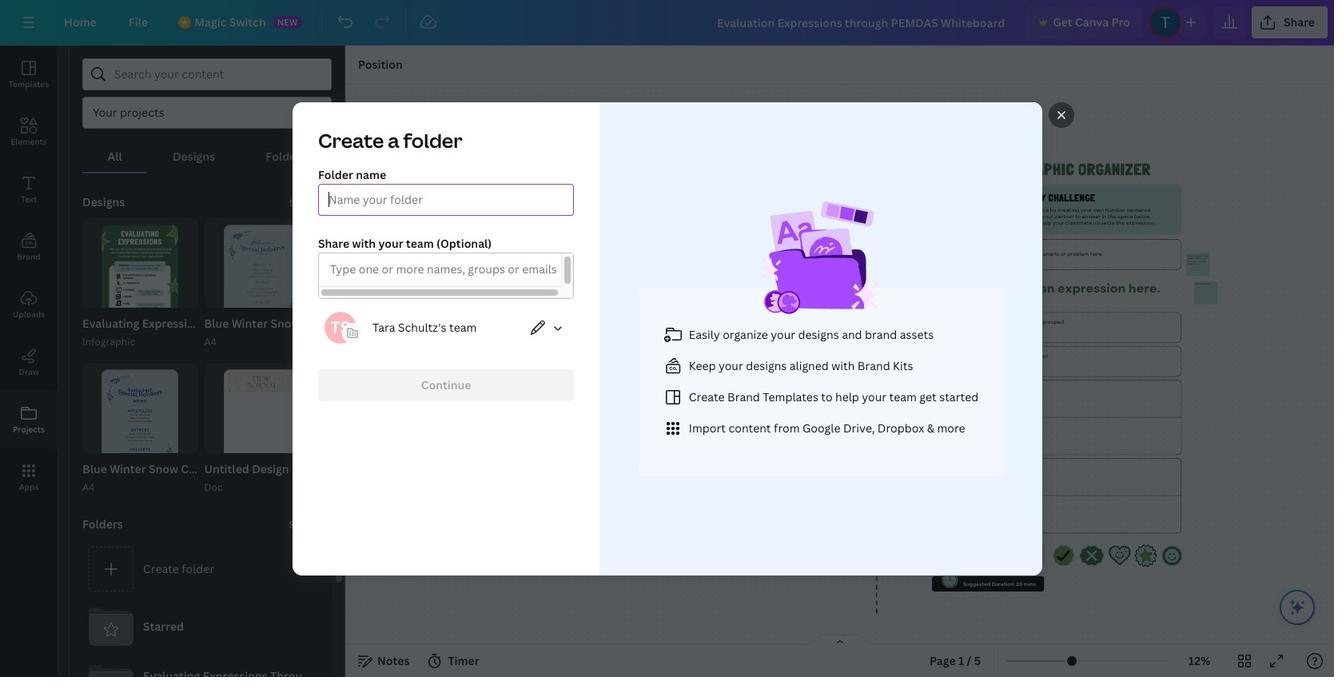 Task type: locate. For each thing, give the bounding box(es) containing it.
0 vertical spatial brand
[[17, 251, 41, 262]]

numbers down draw
[[996, 319, 1019, 326]]

to
[[1076, 213, 1081, 220], [1034, 220, 1040, 227], [821, 389, 833, 404]]

notes button
[[352, 649, 416, 674]]

help inside the challenge a friend or a classmate by creating your own number sentence. type the expression you want your partner to answer in the space below. you may add a story or trivia to help your classmate visualize the expression.
[[1041, 220, 1052, 227]]

below.
[[1135, 213, 1151, 220], [770, 228, 787, 235]]

draw button
[[0, 334, 58, 391]]

Type one or more names, groups or e​​ma​il​s text field
[[325, 259, 562, 281]]

draw
[[1005, 280, 1037, 297]]

1 vertical spatial start
[[970, 319, 983, 326]]

templates inside button
[[9, 78, 49, 90]]

graphic up friendly challenge
[[1019, 160, 1075, 179]]

grouped. down '÷'
[[622, 275, 645, 282]]

0 horizontal spatial classmate
[[1023, 206, 1049, 213]]

graphic up the mind
[[578, 185, 659, 212]]

using the pemdas graphic organizer, evaluate the given expression on your own. keeping in mind the order of operations, complete the number sentence below.
[[583, 222, 789, 235]]

untitled design group
[[204, 363, 320, 496]]

your right about
[[576, 509, 587, 516]]

0 vertical spatial christmas
[[303, 316, 358, 331]]

0 horizontal spatial designs
[[82, 194, 125, 210]]

designs up aligned
[[798, 327, 839, 342]]

the right using
[[598, 222, 607, 229]]

your right want
[[1042, 213, 1054, 220]]

0 vertical spatial classmate
[[1023, 206, 1049, 213]]

create up import
[[689, 389, 725, 404]]

any down draw
[[1008, 353, 1017, 360]]

by
[[1050, 206, 1057, 213]]

start down 28
[[550, 275, 563, 282]]

0 vertical spatial did you notice any exponents?
[[550, 309, 629, 317]]

that down draw
[[1021, 319, 1031, 326]]

christmas left tara
[[303, 316, 358, 331]]

0 horizontal spatial did
[[550, 309, 559, 317]]

0 vertical spatial divide!
[[593, 343, 610, 350]]

your up drive,
[[862, 389, 887, 404]]

help down the by at the top of page
[[1041, 220, 1052, 227]]

1 horizontal spatial pemdas graphic organizer
[[965, 160, 1151, 179]]

numbers down 28 − 6 ×(8+4) ÷ 3²
[[576, 275, 599, 282]]

0 horizontal spatial 20
[[596, 541, 602, 548]]

templates up elements button
[[9, 78, 49, 90]]

folder up the starred button
[[182, 561, 215, 576]]

notice down draw
[[991, 353, 1007, 360]]

exponents? down the ×(8+4)
[[598, 309, 629, 317]]

sentence.
[[1127, 206, 1152, 213]]

did you notice any exponents? down 28 − 6 ×(8+4) ÷ 3²
[[550, 309, 629, 317]]

number inside the challenge a friend or a classmate by creating your own number sentence. type the expression you want your partner to answer in the space below. you may add a story or trivia to help your classmate visualize the expression.
[[1106, 206, 1126, 213]]

team left "get"
[[889, 389, 917, 404]]

in right answer
[[1102, 213, 1107, 220]]

1 horizontal spatial designs
[[173, 149, 215, 164]]

sentence
[[745, 228, 769, 235]]

side panel tab list
[[0, 46, 58, 506]]

type left friend on the top of the page
[[965, 213, 977, 220]]

expression left the on
[[727, 222, 755, 229]]

with down type or draw an expression here.
[[984, 319, 995, 326]]

number inside using the pemdas graphic organizer, evaluate the given expression on your own. keeping in mind the order of operations, complete the number sentence below.
[[723, 228, 744, 235]]

0 vertical spatial infographic
[[210, 316, 272, 331]]

1 horizontal spatial snow
[[271, 316, 300, 331]]

aligned
[[790, 358, 829, 373]]

are down an
[[1033, 319, 1041, 326]]

templates up from
[[763, 389, 819, 404]]

infographic right expressions
[[210, 316, 272, 331]]

0 horizontal spatial a4
[[82, 481, 95, 494]]

page 1 / 5 button
[[924, 649, 988, 674]]

you inside the challenge a friend or a classmate by creating your own number sentence. type the expression you want your partner to answer in the space below. you may add a story or trivia to help your classmate visualize the expression.
[[1017, 213, 1027, 220]]

e
[[527, 307, 537, 331]]

name
[[356, 167, 386, 182]]

subtract!
[[586, 421, 610, 429], [1006, 465, 1030, 472]]

0 horizontal spatial own
[[587, 516, 598, 523]]

magic
[[195, 14, 227, 30]]

0 vertical spatial own
[[1094, 206, 1104, 213]]

get
[[920, 389, 937, 404]]

challenge up creating
[[1049, 192, 1096, 204]]

type left draw
[[955, 280, 986, 297]]

1 vertical spatial help
[[835, 389, 859, 404]]

1 vertical spatial type
[[955, 280, 986, 297]]

a4 down expressions
[[204, 335, 217, 349]]

grouped. down type or draw an expression here.
[[1042, 319, 1066, 326]]

brand inside 'button'
[[17, 251, 41, 262]]

home link
[[51, 6, 109, 38]]

0 vertical spatial multiply
[[564, 343, 585, 350]]

here?
[[544, 516, 558, 523]]

1 horizontal spatial start with numbers that are grouped.
[[970, 319, 1066, 326]]

timer
[[448, 653, 480, 669]]

suggested duration: 20 mins. up 5
[[963, 581, 1037, 588]]

0 vertical spatial see all button
[[288, 186, 322, 218]]

2 all from the top
[[309, 518, 320, 532]]

feel
[[550, 509, 559, 516]]

Folder name text field
[[328, 184, 563, 215]]

1 vertical spatial brand
[[858, 358, 890, 373]]

easily organize your designs and brand assets
[[689, 327, 934, 342]]

1 vertical spatial notice
[[991, 353, 1007, 360]]

0 horizontal spatial start
[[550, 275, 563, 282]]

pemdas up friend on the top of the page
[[965, 160, 1015, 179]]

1 horizontal spatial multiply
[[984, 387, 1005, 394]]

1 horizontal spatial now, multiply or divide!
[[970, 387, 1030, 394]]

brand left kits
[[858, 358, 890, 373]]

add inside the challenge a friend or a classmate by creating your own number sentence. type the expression you want your partner to answer in the space below. you may add a story or trivia to help your classmate visualize the expression.
[[983, 220, 993, 227]]

1 vertical spatial organizer
[[665, 185, 771, 212]]

create up folder name at the left top
[[318, 127, 384, 153]]

1 vertical spatial create
[[689, 389, 725, 404]]

see all
[[289, 196, 320, 210], [289, 518, 320, 532]]

keep your designs aligned with brand kits
[[689, 358, 913, 373]]

trivia
[[1020, 220, 1033, 227]]

0 vertical spatial finally, add or subtract!
[[550, 421, 610, 429]]

exponents?
[[598, 309, 629, 317], [1019, 353, 1049, 360]]

friendly challenge
[[1006, 192, 1096, 204]]

pemdas graphic organizer up friendly challenge
[[965, 160, 1151, 179]]

divide! right the can edit button
[[593, 343, 610, 350]]

notice
[[570, 309, 587, 317], [991, 353, 1007, 360]]

here.
[[1129, 280, 1161, 297]]

0 horizontal spatial finally, add or subtract!
[[550, 421, 610, 429]]

work?
[[588, 509, 603, 516]]

2 see all button from the top
[[288, 509, 322, 541]]

1 vertical spatial christmas
[[181, 461, 236, 477]]

that
[[600, 275, 611, 282], [1021, 319, 1031, 326]]

1 vertical spatial subtract!
[[1006, 465, 1030, 472]]

0 vertical spatial are
[[612, 275, 621, 282]]

page 1 / 5
[[930, 653, 981, 669]]

with down and
[[832, 358, 855, 373]]

number up visualize
[[1106, 206, 1126, 213]]

1 horizontal spatial graphic
[[1019, 160, 1075, 179]]

below. right the space
[[1135, 213, 1151, 220]]

create for create folder
[[143, 561, 179, 576]]

menu for bottommost the blue winter snow christmas menu group
[[239, 461, 270, 477]]

see for designs
[[289, 196, 306, 210]]

magic switch
[[195, 14, 266, 30]]

2 see from the top
[[289, 518, 306, 532]]

insert
[[559, 516, 574, 523]]

1 horizontal spatial christmas
[[303, 316, 358, 331]]

mind
[[611, 228, 624, 235]]

suggested duration: 20 mins. down insert at the left of the page
[[543, 541, 617, 548]]

classmate down friendly
[[1023, 206, 1049, 213]]

team up type one or more names, groups or e​​ma​il​s text box at top left
[[406, 236, 434, 251]]

christmas up doc
[[181, 461, 236, 477]]

designs
[[798, 327, 839, 342], [746, 358, 787, 373]]

a4 right apps
[[82, 481, 95, 494]]

0 vertical spatial that
[[600, 275, 611, 282]]

help
[[1041, 220, 1052, 227], [835, 389, 859, 404]]

0 vertical spatial type
[[965, 213, 977, 220]]

1 horizontal spatial below.
[[1135, 213, 1151, 220]]

2 see all from the top
[[289, 518, 320, 532]]

the right the mind
[[625, 228, 634, 235]]

all for designs
[[309, 196, 320, 210]]

did you notice any exponents?
[[550, 309, 629, 317], [970, 353, 1049, 360]]

1 see from the top
[[289, 196, 306, 210]]

in left the mind
[[605, 228, 610, 235]]

28 − 6 ×(8+4) ÷ 3²
[[547, 248, 647, 265]]

team right schultz's
[[449, 320, 477, 335]]

any right the can edit button
[[588, 309, 597, 317]]

all
[[309, 196, 320, 210], [309, 518, 320, 532]]

1 horizontal spatial designs
[[798, 327, 839, 342]]

organizer up sentence.
[[1079, 160, 1151, 179]]

1 vertical spatial now, multiply or divide!
[[970, 387, 1030, 394]]

0 vertical spatial blue
[[204, 316, 229, 331]]

0 vertical spatial templates
[[9, 78, 49, 90]]

0 vertical spatial winter
[[232, 316, 268, 331]]

0 horizontal spatial number
[[723, 228, 744, 235]]

1 horizontal spatial own
[[1094, 206, 1104, 213]]

kits
[[893, 358, 913, 373]]

1 horizontal spatial numbers
[[996, 319, 1019, 326]]

5
[[975, 653, 981, 669]]

1 horizontal spatial expression
[[988, 213, 1016, 220]]

notes
[[378, 653, 410, 669]]

expression left trivia
[[988, 213, 1016, 220]]

Search your content search field
[[114, 59, 322, 90]]

0 vertical spatial challenge
[[1049, 192, 1096, 204]]

0 vertical spatial blue winter snow christmas menu a4
[[204, 316, 392, 349]]

did right e
[[550, 309, 559, 317]]

0 horizontal spatial brand
[[17, 251, 41, 262]]

canva assistant image
[[1289, 598, 1308, 617]]

own.
[[777, 222, 789, 229]]

create a folder
[[318, 127, 462, 153]]

1 vertical spatial folders
[[82, 517, 123, 532]]

number left 'sentence'
[[723, 228, 744, 235]]

designs down the all button
[[82, 194, 125, 210]]

did up the started
[[970, 353, 979, 360]]

infographic down evaluating
[[82, 335, 135, 349]]

challenge up "may"
[[963, 206, 989, 213]]

import
[[689, 420, 726, 436]]

folder up folder name "text field"
[[403, 127, 462, 153]]

to left answer
[[1076, 213, 1081, 220]]

see all button for folders
[[288, 509, 322, 541]]

designs button
[[147, 142, 241, 172]]

uploads
[[13, 309, 45, 320]]

the
[[978, 213, 987, 220], [1108, 213, 1117, 220], [1116, 220, 1125, 227], [598, 222, 607, 229], [702, 222, 710, 229], [625, 228, 634, 235], [713, 228, 722, 235]]

0 vertical spatial exponents?
[[598, 309, 629, 317]]

start up the started
[[970, 319, 983, 326]]

create for create brand templates to help your team get started
[[689, 389, 725, 404]]

evaluating expressions infographic group
[[82, 218, 272, 417]]

1 all from the top
[[309, 196, 320, 210]]

1 horizontal spatial in
[[1102, 213, 1107, 220]]

a4 for the top the blue winter snow christmas menu group
[[204, 335, 217, 349]]

menu for the top the blue winter snow christmas menu group
[[361, 316, 392, 331]]

snow left tara schultz's team element
[[271, 316, 300, 331]]

organize
[[723, 327, 768, 342]]

own inside how do you feel about your work? emoji not here? insert your own emoji!
[[587, 516, 598, 523]]

0 vertical spatial blue winter snow christmas menu group
[[204, 218, 392, 351]]

exponents? down draw
[[1019, 353, 1049, 360]]

expression right an
[[1058, 280, 1126, 297]]

suggested
[[543, 541, 570, 548], [963, 581, 991, 588]]

brand up 'uploads' button
[[17, 251, 41, 262]]

1 horizontal spatial duration:
[[992, 581, 1015, 588]]

0 vertical spatial folder
[[403, 127, 462, 153]]

0 vertical spatial help
[[1041, 220, 1052, 227]]

main menu bar
[[0, 0, 1335, 46]]

your right the on
[[764, 222, 775, 229]]

create inside button
[[143, 561, 179, 576]]

content
[[729, 420, 771, 436]]

0 horizontal spatial start with numbers that are grouped.
[[550, 275, 645, 282]]

0 vertical spatial now,
[[550, 343, 563, 350]]

0 vertical spatial pemdas
[[965, 160, 1015, 179]]

numbers
[[576, 275, 599, 282], [996, 319, 1019, 326]]

duration:
[[571, 541, 595, 548], [992, 581, 1015, 588]]

about
[[560, 509, 575, 516]]

blue winter snow christmas menu a4 for the top the blue winter snow christmas menu group
[[204, 316, 392, 349]]

×(8+4)
[[584, 248, 623, 265]]

how do you feel about your work? emoji not here? insert your own emoji!
[[520, 509, 614, 523]]

6
[[574, 248, 582, 265]]

1 horizontal spatial did
[[970, 353, 979, 360]]

see all button down design at the left bottom of the page
[[288, 509, 322, 541]]

blue winter snow christmas menu group
[[204, 218, 392, 351], [82, 363, 270, 496]]

1 vertical spatial snow
[[149, 461, 178, 477]]

1 vertical spatial start with numbers that are grouped.
[[970, 319, 1066, 326]]

in inside the challenge a friend or a classmate by creating your own number sentence. type the expression you want your partner to answer in the space below. you may add a story or trivia to help your classmate visualize the expression.
[[1102, 213, 1107, 220]]

pemdas inside using the pemdas graphic organizer, evaluate the given expression on your own. keeping in mind the order of operations, complete the number sentence below.
[[608, 222, 629, 229]]

number
[[1106, 206, 1126, 213], [723, 228, 744, 235]]

0 horizontal spatial multiply
[[564, 343, 585, 350]]

to right trivia
[[1034, 220, 1040, 227]]

Design title text field
[[705, 6, 1020, 38]]

0 horizontal spatial pemdas graphic organizer
[[500, 185, 771, 212]]

below. right the on
[[770, 228, 787, 235]]

designs
[[173, 149, 215, 164], [82, 194, 125, 210]]

0 vertical spatial start
[[550, 275, 563, 282]]

text
[[21, 194, 37, 205]]

designs down organize
[[746, 358, 787, 373]]

0 horizontal spatial in
[[605, 228, 610, 235]]

now,
[[550, 343, 563, 350], [970, 387, 983, 394]]

1 horizontal spatial folder
[[403, 127, 462, 153]]

graphic
[[1019, 160, 1075, 179], [578, 185, 659, 212]]

challenge
[[1049, 192, 1096, 204], [963, 206, 989, 213]]

organizer up given
[[665, 185, 771, 212]]

0 vertical spatial folders
[[266, 149, 307, 164]]

are down the ×(8+4)
[[612, 275, 621, 282]]

in inside using the pemdas graphic organizer, evaluate the given expression on your own. keeping in mind the order of operations, complete the number sentence below.
[[605, 228, 610, 235]]

now, multiply or divide!
[[550, 343, 610, 350], [970, 387, 1030, 394]]

mins.
[[604, 541, 617, 548], [1024, 581, 1037, 588]]

to up import content from google drive, dropbox & more
[[821, 389, 833, 404]]

0 horizontal spatial to
[[821, 389, 833, 404]]

did you notice any exponents? up the started
[[970, 353, 1049, 360]]

pemdas graphic organizer up graphic
[[500, 185, 771, 212]]

untitled design doc
[[204, 461, 289, 494]]

expressions
[[142, 316, 207, 331]]

1 vertical spatial 20
[[1016, 581, 1023, 588]]

0 horizontal spatial suggested duration: 20 mins.
[[543, 541, 617, 548]]

classmate down creating
[[1066, 220, 1092, 227]]

blue winter snow christmas menu a4
[[204, 316, 392, 349], [82, 461, 270, 494]]

challenge a friend or a classmate by creating your own number sentence. type the expression you want your partner to answer in the space below. you may add a story or trivia to help your classmate visualize the expression.
[[960, 206, 1156, 227]]

1 see all from the top
[[289, 196, 320, 210]]

1 horizontal spatial infographic
[[210, 316, 272, 331]]

2 horizontal spatial pemdas
[[965, 160, 1015, 179]]

finally,
[[550, 421, 567, 429], [970, 465, 987, 472]]

0 horizontal spatial menu
[[239, 461, 270, 477]]

projects
[[13, 424, 45, 435]]

divide! right the started
[[1013, 387, 1030, 394]]

0 horizontal spatial expression
[[727, 222, 755, 229]]

the right complete on the right top of page
[[713, 228, 722, 235]]

1 vertical spatial blue
[[82, 461, 107, 477]]

0 horizontal spatial any
[[588, 309, 597, 317]]

all
[[108, 149, 122, 164]]

0 horizontal spatial now,
[[550, 343, 563, 350]]

suggested up 5
[[963, 581, 991, 588]]

1 vertical spatial number
[[723, 228, 744, 235]]

1 vertical spatial expression
[[727, 222, 755, 229]]

notice right e
[[570, 309, 587, 317]]

0 horizontal spatial subtract!
[[586, 421, 610, 429]]

help up drive,
[[835, 389, 859, 404]]

that down the ×(8+4)
[[600, 275, 611, 282]]

1 see all button from the top
[[288, 186, 322, 218]]

designs right all
[[173, 149, 215, 164]]

0 horizontal spatial designs
[[746, 358, 787, 373]]

0 vertical spatial organizer
[[1079, 160, 1151, 179]]

suggested down here?
[[543, 541, 570, 548]]

want
[[1028, 213, 1041, 220]]

start with numbers that are grouped. down draw
[[970, 319, 1066, 326]]

complete
[[687, 228, 712, 235]]

divide!
[[593, 343, 610, 350], [1013, 387, 1030, 394]]

0 vertical spatial designs
[[798, 327, 839, 342]]

1
[[959, 653, 965, 669]]

1 vertical spatial grouped.
[[1042, 319, 1066, 326]]



Task type: describe. For each thing, give the bounding box(es) containing it.
1 vertical spatial designs
[[746, 358, 787, 373]]

order
[[635, 228, 649, 235]]

get
[[1054, 14, 1073, 30]]

1 horizontal spatial subtract!
[[1006, 465, 1030, 472]]

your up the keep your designs aligned with brand kits
[[771, 327, 796, 342]]

designs inside button
[[173, 149, 215, 164]]

page
[[930, 653, 956, 669]]

switch
[[229, 14, 266, 30]]

expression.
[[1126, 220, 1156, 227]]

see all for folders
[[289, 518, 320, 532]]

a up folder name "text field"
[[388, 127, 399, 153]]

1 vertical spatial finally, add or subtract!
[[970, 465, 1030, 472]]

0 vertical spatial suggested
[[543, 541, 570, 548]]

1 vertical spatial pemdas
[[500, 185, 573, 212]]

0 horizontal spatial exponents?
[[598, 309, 629, 317]]

space
[[1118, 213, 1133, 220]]

drive,
[[843, 420, 875, 436]]

1 horizontal spatial classmate
[[1066, 220, 1092, 227]]

28
[[547, 248, 561, 265]]

0 vertical spatial pemdas graphic organizer
[[965, 160, 1151, 179]]

see for folders
[[289, 518, 306, 532]]

pro
[[1112, 14, 1131, 30]]

0 horizontal spatial folders
[[82, 517, 123, 532]]

keeping
[[583, 228, 604, 235]]

your inside using the pemdas graphic organizer, evaluate the given expression on your own. keeping in mind the order of operations, complete the number sentence below.
[[764, 222, 775, 229]]

1 vertical spatial now,
[[970, 387, 983, 394]]

1 vertical spatial suggested duration: 20 mins.
[[963, 581, 1037, 588]]

do
[[532, 509, 538, 516]]

emoji
[[520, 516, 533, 523]]

friendly
[[1006, 192, 1046, 204]]

with down −
[[564, 275, 575, 282]]

1 vertical spatial pemdas graphic organizer
[[500, 185, 771, 212]]

0 horizontal spatial that
[[600, 275, 611, 282]]

started
[[940, 389, 979, 404]]

0 horizontal spatial snow
[[149, 461, 178, 477]]

own inside the challenge a friend or a classmate by creating your own number sentence. type the expression you want your partner to answer in the space below. you may add a story or trivia to help your classmate visualize the expression.
[[1094, 206, 1104, 213]]

design
[[252, 461, 289, 477]]

on
[[756, 222, 763, 229]]

0 vertical spatial notice
[[570, 309, 587, 317]]

0 vertical spatial did
[[550, 309, 559, 317]]

1 vertical spatial graphic
[[578, 185, 659, 212]]

folders inside button
[[266, 149, 307, 164]]

the right visualize
[[1116, 220, 1125, 227]]

folder inside button
[[182, 561, 215, 576]]

1 horizontal spatial start
[[970, 319, 983, 326]]

the left given
[[702, 222, 710, 229]]

0 horizontal spatial blue
[[82, 461, 107, 477]]

you
[[960, 220, 970, 227]]

graphic
[[630, 222, 650, 229]]

1 vertical spatial that
[[1021, 319, 1031, 326]]

below. inside the challenge a friend or a classmate by creating your own number sentence. type the expression you want your partner to answer in the space below. you may add a story or trivia to help your classmate visualize the expression.
[[1135, 213, 1151, 220]]

of
[[650, 228, 656, 235]]

how
[[520, 509, 531, 516]]

0 vertical spatial start with numbers that are grouped.
[[550, 275, 645, 282]]

blue winter snow christmas menu a4 for bottommost the blue winter snow christmas menu group
[[82, 461, 270, 494]]

your down the by at the top of page
[[1053, 220, 1065, 227]]

your right 'share'
[[378, 236, 403, 251]]

Can edit button
[[521, 312, 574, 344]]

partner
[[1055, 213, 1074, 220]]

apps
[[19, 482, 39, 493]]

2 horizontal spatial brand
[[858, 358, 890, 373]]

1 vertical spatial blue winter snow christmas menu group
[[82, 363, 270, 496]]

visualize
[[1094, 220, 1115, 227]]

an
[[1040, 280, 1055, 297]]

may
[[971, 220, 982, 227]]

show pages image
[[802, 634, 879, 647]]

folder name
[[318, 167, 386, 182]]

0 vertical spatial any
[[588, 309, 597, 317]]

/
[[968, 653, 972, 669]]

0 vertical spatial finally,
[[550, 421, 567, 429]]

see all button for designs
[[288, 186, 322, 218]]

−
[[564, 248, 571, 265]]

0 vertical spatial numbers
[[576, 275, 599, 282]]

create folder button
[[82, 541, 320, 598]]

÷
[[626, 248, 633, 265]]

your right keep
[[719, 358, 743, 373]]

1 vertical spatial add
[[568, 421, 578, 429]]

evaluate
[[678, 222, 701, 229]]

create brand templates to help your team get started
[[689, 389, 979, 404]]

1 vertical spatial finally,
[[970, 465, 987, 472]]

0 vertical spatial duration:
[[571, 541, 595, 548]]

continue
[[421, 377, 471, 392]]

0 horizontal spatial are
[[612, 275, 621, 282]]

organizer,
[[651, 222, 677, 229]]

evaluating expressions infographic infographic
[[82, 316, 272, 349]]

1 horizontal spatial challenge
[[1049, 192, 1096, 204]]

1 vertical spatial suggested
[[963, 581, 991, 588]]

friend
[[995, 206, 1010, 213]]

tara schultz's team image
[[324, 312, 356, 344]]

1 horizontal spatial notice
[[991, 353, 1007, 360]]

1 horizontal spatial are
[[1033, 319, 1041, 326]]

answer
[[1082, 213, 1101, 220]]

the right the you
[[978, 213, 987, 220]]

winter for bottommost the blue winter snow christmas menu group
[[110, 461, 146, 477]]

assets
[[900, 327, 934, 342]]

0 vertical spatial now, multiply or divide!
[[550, 343, 610, 350]]

all for folders
[[309, 518, 320, 532]]

brand
[[865, 327, 897, 342]]

1 vertical spatial divide!
[[1013, 387, 1030, 394]]

starred
[[143, 619, 184, 634]]

3²
[[636, 248, 647, 265]]

keep
[[689, 358, 716, 373]]

tara schultz's team
[[372, 320, 477, 335]]

apps button
[[0, 449, 58, 506]]

1 horizontal spatial did you notice any exponents?
[[970, 353, 1049, 360]]

draw
[[19, 366, 39, 378]]

0 vertical spatial suggested duration: 20 mins.
[[543, 541, 617, 548]]

winter for the top the blue winter snow christmas menu group
[[232, 316, 268, 331]]

a left friend on the top of the page
[[991, 206, 994, 213]]

home
[[64, 14, 97, 30]]

0 horizontal spatial grouped.
[[622, 275, 645, 282]]

type or draw an expression here.
[[955, 280, 1161, 297]]

1 vertical spatial mins.
[[1024, 581, 1037, 588]]

timer button
[[423, 649, 486, 674]]

1 vertical spatial exponents?
[[1019, 353, 1049, 360]]

elements button
[[0, 103, 58, 161]]

emoji!
[[599, 516, 614, 523]]

1 vertical spatial templates
[[763, 389, 819, 404]]

2 horizontal spatial expression
[[1058, 280, 1126, 297]]

1 vertical spatial did
[[970, 353, 979, 360]]

with right 'share'
[[352, 236, 376, 251]]

0 vertical spatial 20
[[596, 541, 602, 548]]

creating
[[1058, 206, 1080, 213]]

1 vertical spatial multiply
[[984, 387, 1005, 394]]

1 horizontal spatial 20
[[1016, 581, 1023, 588]]

folder
[[318, 167, 353, 182]]

2 horizontal spatial to
[[1076, 213, 1081, 220]]

0 horizontal spatial divide!
[[593, 343, 610, 350]]

a down friendly
[[1018, 206, 1021, 213]]

google
[[803, 420, 841, 436]]

text button
[[0, 161, 58, 218]]

not
[[534, 516, 543, 523]]

create for create a folder
[[318, 127, 384, 153]]

a4 for bottommost the blue winter snow christmas menu group
[[82, 481, 95, 494]]

1 horizontal spatial brand
[[728, 389, 760, 404]]

2 vertical spatial team
[[889, 389, 917, 404]]

operations,
[[657, 228, 686, 235]]

doc
[[204, 481, 223, 494]]

elements
[[11, 136, 47, 147]]

a left story at top
[[995, 220, 998, 227]]

challenge inside the challenge a friend or a classmate by creating your own number sentence. type the expression you want your partner to answer in the space below. you may add a story or trivia to help your classmate visualize the expression.
[[963, 206, 989, 213]]

1 horizontal spatial to
[[1034, 220, 1040, 227]]

1 vertical spatial designs
[[82, 194, 125, 210]]

projects button
[[0, 391, 58, 449]]

1 horizontal spatial team
[[449, 320, 477, 335]]

see all for designs
[[289, 196, 320, 210]]

1 vertical spatial infographic
[[82, 335, 135, 349]]

the left the space
[[1108, 213, 1117, 220]]

0 horizontal spatial christmas
[[181, 461, 236, 477]]

your right creating
[[1081, 206, 1092, 213]]

templates button
[[0, 46, 58, 103]]

tara
[[372, 320, 395, 335]]

1 horizontal spatial blue
[[204, 316, 229, 331]]

your right insert at the left of the page
[[575, 516, 586, 523]]

you inside how do you feel about your work? emoji not here? insert your own emoji!
[[540, 509, 549, 516]]

easily
[[689, 327, 720, 342]]

below. inside using the pemdas graphic organizer, evaluate the given expression on your own. keeping in mind the order of operations, complete the number sentence below.
[[770, 228, 787, 235]]

0 vertical spatial mins.
[[604, 541, 617, 548]]

type inside the challenge a friend or a classmate by creating your own number sentence. type the expression you want your partner to answer in the space below. you may add a story or trivia to help your classmate visualize the expression.
[[965, 213, 977, 220]]

dropbox
[[878, 420, 924, 436]]

new
[[277, 16, 298, 28]]

evaluating
[[82, 316, 139, 331]]

&
[[927, 420, 935, 436]]

starred button
[[82, 598, 320, 656]]

0 horizontal spatial team
[[406, 236, 434, 251]]

uploads button
[[0, 276, 58, 334]]

expression inside using the pemdas graphic organizer, evaluate the given expression on your own. keeping in mind the order of operations, complete the number sentence below.
[[727, 222, 755, 229]]

hide image
[[345, 323, 355, 400]]

and
[[842, 327, 862, 342]]

expression inside the challenge a friend or a classmate by creating your own number sentence. type the expression you want your partner to answer in the space below. you may add a story or trivia to help your classmate visualize the expression.
[[988, 213, 1016, 220]]

from
[[774, 420, 800, 436]]

tara schultz's team element
[[324, 312, 356, 344]]

2 vertical spatial add
[[989, 465, 999, 472]]

continue button
[[318, 369, 574, 401]]

1 vertical spatial any
[[1008, 353, 1017, 360]]



Task type: vqa. For each thing, say whether or not it's contained in the screenshot.
the top for
no



